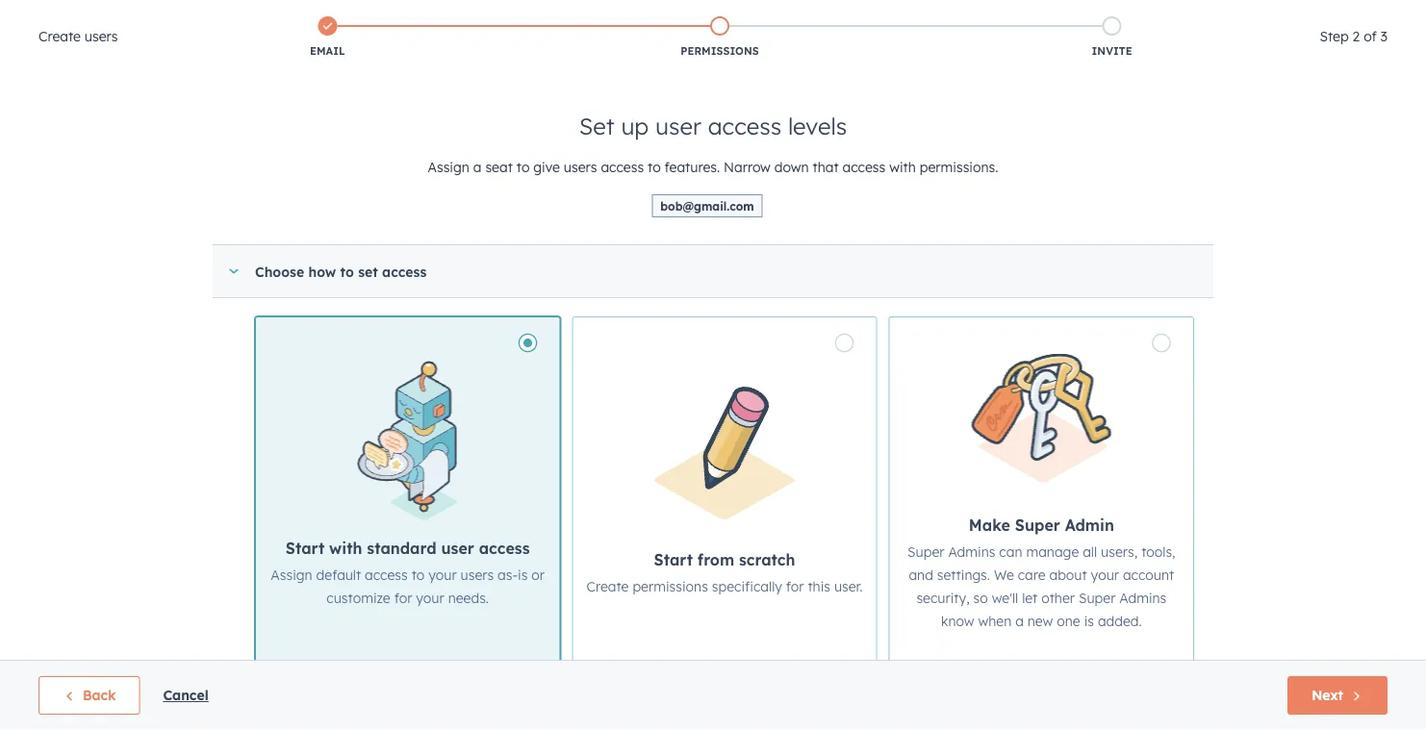Task type: locate. For each thing, give the bounding box(es) containing it.
0 horizontal spatial permissions
[[633, 579, 708, 596]]

1 horizontal spatial about
[[1050, 567, 1087, 584]]

0 horizontal spatial create
[[39, 28, 81, 45]]

permissions.
[[920, 159, 999, 176]]

export users
[[1165, 223, 1250, 240]]

set up user access levels dialog
[[0, 0, 1427, 731]]

assign
[[428, 159, 470, 176], [271, 567, 313, 584]]

list
[[131, 13, 1309, 63]]

access up remove
[[601, 159, 644, 176]]

menu item
[[1304, 0, 1404, 31]]

2 vertical spatial create
[[587, 579, 629, 596]]

1 vertical spatial new
[[1028, 613, 1053, 630]]

access
[[1016, 320, 1061, 334]]

users
[[85, 28, 118, 45], [564, 159, 597, 176], [656, 183, 690, 200], [1214, 223, 1250, 240], [461, 567, 494, 584]]

0 vertical spatial users,
[[356, 183, 392, 200]]

ascending sort. press to sort descending. element
[[686, 319, 693, 335]]

1 horizontal spatial permissions
[[977, 183, 1057, 200]]

invite inside list item
[[1092, 44, 1133, 58]]

1 vertical spatial admins
[[1120, 590, 1167, 607]]

0 vertical spatial with
[[890, 159, 916, 176]]

from up specifically
[[698, 551, 735, 570]]

assign left seat
[[428, 159, 470, 176]]

your down all
[[1091, 567, 1120, 584]]

management
[[73, 686, 175, 705]]

access up 'more' in the right top of the page
[[843, 159, 886, 176]]

start inside start with standard user access assign default access to your users as-is or customize for your needs.
[[286, 539, 325, 559]]

0 horizontal spatial with
[[329, 539, 362, 559]]

a left seat
[[473, 159, 482, 176]]

0 horizontal spatial for
[[394, 590, 412, 607]]

1 horizontal spatial start
[[654, 551, 693, 570]]

your preferences element
[[31, 232, 216, 335]]

create users
[[39, 28, 118, 45]]

and inside make super admin super admins can manage all users, tools, and settings. we care about your account security, so we'll let other super admins know when a new one is added.
[[909, 567, 934, 584]]

None radio
[[255, 317, 561, 663], [889, 317, 1195, 663], [255, 317, 561, 663], [889, 317, 1195, 663]]

admins up settings.
[[949, 544, 996, 561]]

2
[[1353, 28, 1360, 45]]

access up as-
[[479, 539, 530, 559]]

last
[[423, 223, 451, 240]]

one
[[1057, 613, 1081, 630]]

and left remove
[[577, 183, 602, 200]]

with up default
[[329, 539, 362, 559]]

0 vertical spatial create
[[39, 28, 81, 45]]

start
[[286, 539, 325, 559], [654, 551, 693, 570]]

care
[[1018, 567, 1046, 584]]

users inside start with standard user access assign default access to your users as-is or customize for your needs.
[[461, 567, 494, 584]]

step 2 of 3
[[1320, 28, 1388, 45]]

how
[[308, 263, 336, 280]]

pagination navigation
[[693, 425, 867, 450]]

start with standard user access assign default access to your users as-is or customize for your needs.
[[271, 539, 545, 607]]

user down the 'permissions.'
[[944, 183, 973, 200]]

None radio
[[572, 317, 878, 663]]

about up other
[[1050, 567, 1087, 584]]

create for create new users, customize user permissions, and remove users from your account. learn more about user permissions
[[280, 183, 322, 200]]

settings.
[[937, 567, 991, 584]]

0 vertical spatial permissions
[[977, 183, 1057, 200]]

this
[[808, 579, 831, 596]]

1 vertical spatial with
[[329, 539, 362, 559]]

1 horizontal spatial is
[[1085, 613, 1095, 630]]

from down assign a seat to give users access to features. narrow down that access with permissions.
[[693, 183, 724, 200]]

1 vertical spatial about
[[1050, 567, 1087, 584]]

start left 'scratch' at the bottom right of page
[[654, 551, 693, 570]]

invite for invite
[[1092, 44, 1133, 58]]

data management
[[31, 686, 175, 705]]

access right set in the left top of the page
[[382, 263, 427, 280]]

start from scratch create permissions specifically for this user.
[[587, 551, 863, 596]]

permissions,
[[494, 183, 573, 200]]

0 vertical spatial is
[[518, 567, 528, 584]]

invite up how
[[293, 223, 333, 240]]

0 horizontal spatial customize
[[327, 590, 391, 607]]

prev button
[[693, 425, 766, 450]]

1 horizontal spatial and
[[909, 567, 934, 584]]

super up manage
[[1015, 516, 1061, 535]]

0 horizontal spatial is
[[518, 567, 528, 584]]

admins down account
[[1120, 590, 1167, 607]]

upgrade menu
[[1082, 0, 1404, 31]]

standard
[[367, 539, 437, 559]]

a
[[473, 159, 482, 176], [1016, 613, 1024, 630]]

to inside start with standard user access assign default access to your users as-is or customize for your needs.
[[412, 567, 425, 584]]

1 horizontal spatial for
[[786, 579, 804, 596]]

1 horizontal spatial assign
[[428, 159, 470, 176]]

security,
[[917, 590, 970, 607]]

super admin
[[1022, 374, 1103, 391]]

1 vertical spatial create
[[280, 183, 322, 200]]

none radio containing start from scratch
[[572, 317, 878, 663]]

to
[[517, 159, 530, 176], [648, 159, 661, 176], [340, 263, 354, 280], [412, 567, 425, 584]]

users, up the status
[[356, 183, 392, 200]]

or
[[532, 567, 545, 584]]

1 horizontal spatial create
[[280, 183, 322, 200]]

1 horizontal spatial a
[[1016, 613, 1024, 630]]

press to sort. element
[[975, 319, 982, 335]]

assign inside start with standard user access assign default access to your users as-is or customize for your needs.
[[271, 567, 313, 584]]

seat
[[486, 159, 513, 176]]

page
[[926, 429, 960, 446]]

account
[[1123, 567, 1175, 584]]

is left or
[[518, 567, 528, 584]]

with inside start with standard user access assign default access to your users as-is or customize for your needs.
[[329, 539, 362, 559]]

start inside start from scratch create permissions specifically for this user.
[[654, 551, 693, 570]]

for left this
[[786, 579, 804, 596]]

about for admin
[[1050, 567, 1087, 584]]

user up needs.
[[441, 539, 474, 559]]

1 vertical spatial is
[[1085, 613, 1095, 630]]

about right 'more' in the right top of the page
[[900, 183, 940, 200]]

is inside make super admin super admins can manage all users, tools, and settings. we care about your account security, so we'll let other super admins know when a new one is added.
[[1085, 613, 1095, 630]]

2 horizontal spatial create
[[587, 579, 629, 596]]

new down let
[[1028, 613, 1053, 630]]

assign left default
[[271, 567, 313, 584]]

customize
[[396, 183, 460, 200], [327, 590, 391, 607]]

1 horizontal spatial new
[[1028, 613, 1053, 630]]

0 vertical spatial invite
[[1092, 44, 1133, 58]]

invite down upgrade
[[1092, 44, 1133, 58]]

1 vertical spatial invite
[[293, 223, 333, 240]]

list inside "set up user access levels" dialog
[[131, 13, 1309, 63]]

access down standard at the left
[[365, 567, 408, 584]]

for
[[786, 579, 804, 596], [394, 590, 412, 607]]

none radio inside "set up user access levels" dialog
[[572, 317, 878, 663]]

25 per page button
[[867, 418, 986, 457]]

invite inside popup button
[[293, 223, 333, 240]]

admin
[[1063, 374, 1103, 391], [1065, 516, 1115, 535]]

give
[[534, 159, 560, 176]]

is
[[518, 567, 528, 584], [1085, 613, 1095, 630]]

to left give
[[517, 159, 530, 176]]

create inside heading
[[39, 28, 81, 45]]

start up default
[[286, 539, 325, 559]]

about
[[900, 183, 940, 200], [1050, 567, 1087, 584]]

0 vertical spatial customize
[[396, 183, 460, 200]]

to down standard at the left
[[412, 567, 425, 584]]

1 vertical spatial permissions
[[633, 579, 708, 596]]

new
[[712, 225, 736, 237]]

new up invite status
[[326, 183, 352, 200]]

1 vertical spatial admin
[[1065, 516, 1115, 535]]

start for start from scratch
[[654, 551, 693, 570]]

filters
[[630, 223, 669, 240]]

last active button
[[422, 212, 511, 251]]

0 horizontal spatial assign
[[271, 567, 313, 584]]

customize up last
[[396, 183, 460, 200]]

1 horizontal spatial with
[[890, 159, 916, 176]]

choose how to set access
[[255, 263, 427, 280]]

0 horizontal spatial start
[[286, 539, 325, 559]]

upgrade
[[1105, 9, 1157, 25]]

1 vertical spatial from
[[698, 551, 735, 570]]

upgrade image
[[1084, 8, 1101, 26]]

0 horizontal spatial new
[[326, 183, 352, 200]]

set up user access levels
[[579, 112, 847, 141]]

account.
[[760, 183, 814, 200]]

a right when
[[1016, 613, 1024, 630]]

from inside start from scratch create permissions specifically for this user.
[[698, 551, 735, 570]]

0 horizontal spatial users,
[[356, 183, 392, 200]]

added.
[[1098, 613, 1142, 630]]

create
[[39, 28, 81, 45], [280, 183, 322, 200], [587, 579, 629, 596]]

navigation
[[280, 102, 467, 150]]

create users heading
[[39, 25, 118, 48]]

data management element
[[19, 685, 216, 731]]

narrow
[[724, 159, 771, 176]]

new
[[326, 183, 352, 200], [1028, 613, 1053, 630]]

1 vertical spatial and
[[909, 567, 934, 584]]

0 vertical spatial about
[[900, 183, 940, 200]]

with up 'more' in the right top of the page
[[890, 159, 916, 176]]

for inside start with standard user access assign default access to your users as-is or customize for your needs.
[[394, 590, 412, 607]]

1 horizontal spatial admins
[[1120, 590, 1167, 607]]

users, right all
[[1101, 544, 1138, 561]]

customize down default
[[327, 590, 391, 607]]

0 horizontal spatial a
[[473, 159, 482, 176]]

and
[[577, 183, 602, 200], [909, 567, 934, 584]]

seat
[[727, 320, 756, 334]]

to left set in the left top of the page
[[340, 263, 354, 280]]

0 horizontal spatial and
[[577, 183, 602, 200]]

permissions down the 'permissions.'
[[977, 183, 1057, 200]]

access
[[708, 112, 782, 141], [601, 159, 644, 176], [843, 159, 886, 176], [382, 263, 427, 280], [479, 539, 530, 559], [365, 567, 408, 584]]

list containing email
[[131, 13, 1309, 63]]

0 horizontal spatial admins
[[949, 544, 996, 561]]

for down standard at the left
[[394, 590, 412, 607]]

and up security,
[[909, 567, 934, 584]]

is right "one"
[[1085, 613, 1095, 630]]

user up features.
[[656, 112, 702, 141]]

1 vertical spatial a
[[1016, 613, 1024, 630]]

your
[[728, 183, 756, 200], [429, 567, 457, 584], [1091, 567, 1120, 584], [416, 590, 444, 607]]

advanced filters (0)
[[559, 223, 692, 240]]

of
[[1364, 28, 1377, 45]]

permissions list item
[[524, 13, 916, 63]]

new inside make super admin super admins can manage all users, tools, and settings. we care about your account security, so we'll let other super admins know when a new one is added.
[[1028, 613, 1053, 630]]

about inside make super admin super admins can manage all users, tools, and settings. we care about your account security, so we'll let other super admins know when a new one is added.
[[1050, 567, 1087, 584]]

0 vertical spatial admins
[[949, 544, 996, 561]]

cancel button
[[163, 684, 209, 708]]

-
[[733, 374, 738, 391], [738, 374, 744, 391]]

make super admin super admins can manage all users, tools, and settings. we care about your account security, so we'll let other super admins know when a new one is added.
[[908, 516, 1176, 630]]

bob
[[390, 365, 417, 382]]

1 horizontal spatial invite
[[1092, 44, 1133, 58]]

permissions left specifically
[[633, 579, 708, 596]]

1 horizontal spatial customize
[[396, 183, 460, 200]]

0 horizontal spatial invite
[[293, 223, 333, 240]]

1 horizontal spatial users,
[[1101, 544, 1138, 561]]

0 vertical spatial a
[[473, 159, 482, 176]]

1 vertical spatial customize
[[327, 590, 391, 607]]

all
[[1083, 544, 1098, 561]]

0 horizontal spatial about
[[900, 183, 940, 200]]

1 vertical spatial users,
[[1101, 544, 1138, 561]]

1 vertical spatial assign
[[271, 567, 313, 584]]

0 vertical spatial from
[[693, 183, 724, 200]]

2 - from the left
[[738, 374, 744, 391]]



Task type: vqa. For each thing, say whether or not it's contained in the screenshot.
added.
yes



Task type: describe. For each thing, give the bounding box(es) containing it.
admin inside make super admin super admins can manage all users, tools, and settings. we care about your account security, so we'll let other super admins know when a new one is added.
[[1065, 516, 1115, 535]]

25
[[880, 429, 895, 446]]

Search HubSpot search field
[[1156, 40, 1392, 73]]

we'll
[[992, 590, 1019, 607]]

0 vertical spatial new
[[326, 183, 352, 200]]

3
[[1381, 28, 1388, 45]]

is inside start with standard user access assign default access to your users as-is or customize for your needs.
[[518, 567, 528, 584]]

email completed list item
[[131, 13, 524, 63]]

assign a seat to give users access to features. narrow down that access with permissions.
[[428, 159, 999, 176]]

per
[[899, 429, 922, 446]]

choose how to set access button
[[213, 245, 1195, 297]]

builder
[[421, 365, 469, 382]]

close image
[[1388, 23, 1404, 39]]

prev
[[729, 429, 760, 446]]

25 per page
[[880, 429, 960, 446]]

more
[[861, 183, 896, 200]]

know
[[941, 613, 975, 630]]

invite status
[[293, 223, 381, 240]]

manage
[[1027, 544, 1079, 561]]

super up settings.
[[908, 544, 945, 561]]

advanced
[[559, 223, 626, 240]]

permissions inside start from scratch create permissions specifically for this user.
[[633, 579, 708, 596]]

features.
[[665, 159, 720, 176]]

create new users, customize user permissions, and remove users from your account. learn more about user permissions
[[280, 183, 1061, 200]]

set
[[358, 263, 378, 280]]

default
[[316, 567, 361, 584]]

as-
[[498, 567, 518, 584]]

we
[[994, 567, 1014, 584]]

access inside choose how to set access dropdown button
[[382, 263, 427, 280]]

for inside start from scratch create permissions specifically for this user.
[[786, 579, 804, 596]]

let
[[1022, 590, 1038, 607]]

tools,
[[1142, 544, 1176, 561]]

invite list item
[[916, 13, 1309, 63]]

invite status button
[[292, 212, 395, 251]]

your inside make super admin super admins can manage all users, tools, and settings. we care about your account security, so we'll let other super admins know when a new one is added.
[[1091, 567, 1120, 584]]

a inside make super admin super admins can manage all users, tools, and settings. we care about your account security, so we'll let other super admins know when a new one is added.
[[1016, 613, 1024, 630]]

next
[[1312, 687, 1344, 704]]

users, inside make super admin super admins can manage all users, tools, and settings. we care about your account security, so we'll let other super admins know when a new one is added.
[[1101, 544, 1138, 561]]

super down "access"
[[1022, 374, 1059, 391]]

about for users,
[[900, 183, 940, 200]]

0 vertical spatial and
[[577, 183, 602, 200]]

choose
[[255, 263, 304, 280]]

data
[[31, 686, 69, 705]]

0 vertical spatial admin
[[1063, 374, 1103, 391]]

make
[[969, 516, 1011, 535]]

ascending sort. press to sort descending. image
[[686, 319, 693, 332]]

press to sort. image
[[975, 319, 982, 332]]

super up added.
[[1079, 590, 1116, 607]]

create for create users
[[39, 28, 81, 45]]

learn more about user permissions link
[[818, 183, 1081, 200]]

user down seat
[[464, 183, 491, 200]]

your left needs.
[[416, 590, 444, 607]]

specifically
[[712, 579, 782, 596]]

down
[[775, 159, 809, 176]]

permissions
[[681, 44, 759, 58]]

users inside create users heading
[[85, 28, 118, 45]]

status
[[338, 223, 381, 240]]

export
[[1165, 223, 1210, 240]]

levels
[[788, 112, 847, 141]]

0 vertical spatial assign
[[428, 159, 470, 176]]

to up create new users, customize user permissions, and remove users from your account. learn more about user permissions
[[648, 159, 661, 176]]

that
[[813, 159, 839, 176]]

your down narrow
[[728, 183, 756, 200]]

name
[[342, 320, 376, 334]]

bob builder link
[[390, 365, 690, 382]]

bob@gmail.com
[[661, 199, 754, 213]]

scratch
[[739, 551, 796, 570]]

invite for invite status
[[293, 223, 333, 240]]

cancel
[[163, 687, 209, 704]]

set
[[579, 112, 615, 141]]

last active
[[423, 223, 497, 240]]

b0bth3builder2k23@gmail.com
[[390, 384, 559, 399]]

user inside start with standard user access assign default access to your users as-is or customize for your needs.
[[441, 539, 474, 559]]

can
[[1000, 544, 1023, 561]]

to inside dropdown button
[[340, 263, 354, 280]]

up
[[621, 112, 649, 141]]

next button
[[1288, 677, 1388, 715]]

step
[[1320, 28, 1349, 45]]

users inside export users button
[[1214, 223, 1250, 240]]

1 - from the left
[[733, 374, 738, 391]]

access up narrow
[[708, 112, 782, 141]]

your up needs.
[[429, 567, 457, 584]]

so
[[974, 590, 988, 607]]

(0)
[[673, 223, 692, 240]]

other
[[1042, 590, 1075, 607]]

email
[[310, 44, 345, 58]]

remove
[[605, 183, 653, 200]]

customize inside start with standard user access assign default access to your users as-is or customize for your needs.
[[327, 590, 391, 607]]

when
[[979, 613, 1012, 630]]

start for start with standard user access
[[286, 539, 325, 559]]

caret image
[[228, 269, 240, 274]]

back
[[83, 687, 116, 704]]

user.
[[835, 579, 863, 596]]

needs.
[[448, 590, 489, 607]]

--
[[733, 374, 744, 391]]

Search name or email address search field
[[285, 267, 564, 301]]

export users button
[[1132, 212, 1262, 251]]

create inside start from scratch create permissions specifically for this user.
[[587, 579, 629, 596]]

active
[[455, 223, 497, 240]]

learn
[[818, 183, 857, 200]]

advanced filters (0) button
[[527, 212, 705, 251]]



